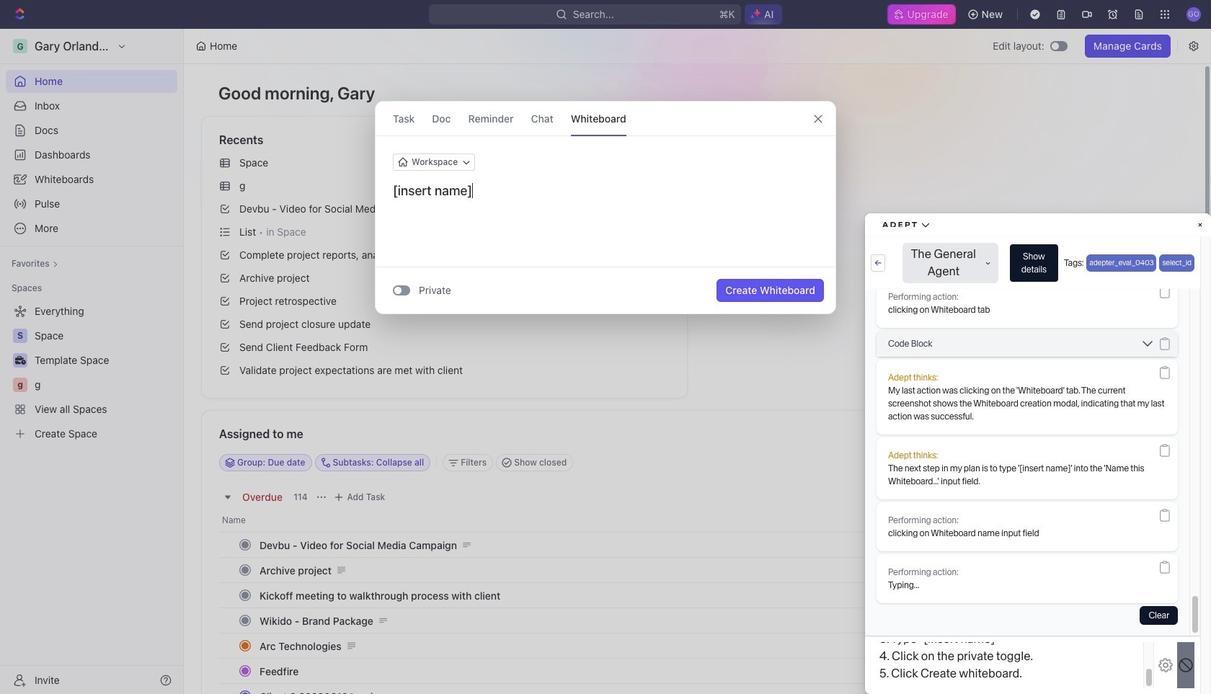 Task type: locate. For each thing, give the bounding box(es) containing it.
tree
[[6, 300, 177, 446]]

dialog
[[375, 101, 837, 314]]

Name this Whiteboard... field
[[376, 182, 836, 200]]



Task type: describe. For each thing, give the bounding box(es) containing it.
sidebar navigation
[[0, 29, 184, 695]]

tree inside sidebar navigation
[[6, 300, 177, 446]]

Search tasks... text field
[[967, 452, 1111, 474]]



Task type: vqa. For each thing, say whether or not it's contained in the screenshot.
Name this Whiteboard... "field"
yes



